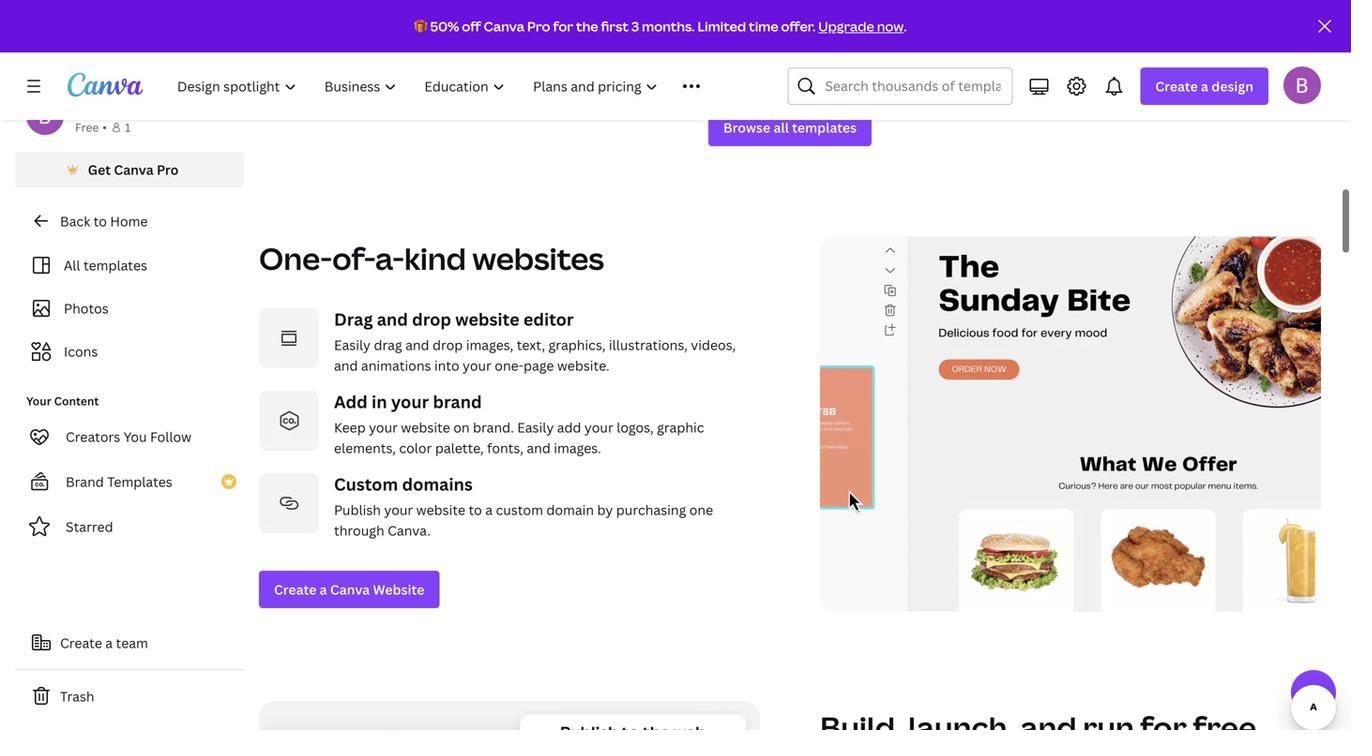 Task type: vqa. For each thing, say whether or not it's contained in the screenshot.
Create a design DROPDOWN BUTTON
yes



Task type: locate. For each thing, give the bounding box(es) containing it.
starred
[[66, 518, 113, 536]]

canva.
[[388, 522, 431, 540]]

and right drag
[[405, 336, 429, 354]]

your down images,
[[463, 357, 492, 375]]

brand templates
[[66, 473, 172, 491]]

1 vertical spatial to
[[469, 502, 482, 519]]

to inside back to home link
[[93, 213, 107, 230]]

photos link
[[26, 291, 233, 326]]

1 horizontal spatial create
[[274, 581, 317, 599]]

🎁 50% off canva pro for the first 3 months. limited time offer. upgrade now .
[[414, 17, 907, 35]]

now
[[877, 17, 904, 35]]

browse all templates
[[723, 119, 857, 136]]

a for create a team
[[105, 635, 113, 653]]

create inside button
[[60, 635, 102, 653]]

0 vertical spatial easily
[[334, 336, 371, 354]]

drop
[[412, 308, 451, 331], [433, 336, 463, 354]]

1 vertical spatial easily
[[517, 419, 554, 437]]

palette,
[[435, 440, 484, 458]]

3
[[631, 17, 639, 35]]

•
[[103, 120, 107, 135]]

photos
[[64, 300, 109, 318]]

your
[[26, 394, 51, 409]]

templates
[[107, 473, 172, 491]]

canva left the website
[[330, 581, 370, 599]]

browse
[[723, 119, 770, 136]]

color
[[399, 440, 432, 458]]

creators you follow link
[[15, 418, 244, 456]]

get canva pro
[[88, 161, 179, 179]]

canva right off
[[484, 17, 524, 35]]

time
[[749, 17, 778, 35]]

a left design
[[1201, 77, 1208, 95]]

create a team
[[60, 635, 148, 653]]

a inside button
[[105, 635, 113, 653]]

Search search field
[[825, 68, 1000, 104]]

pro
[[527, 17, 550, 35], [157, 161, 179, 179]]

your right in
[[391, 391, 429, 414]]

a left team
[[105, 635, 113, 653]]

0 horizontal spatial canva
[[114, 161, 154, 179]]

add
[[334, 391, 368, 414]]

videos,
[[691, 336, 736, 354]]

create
[[1155, 77, 1198, 95], [274, 581, 317, 599], [60, 635, 102, 653]]

0 horizontal spatial templates
[[83, 257, 147, 274]]

upgrade now button
[[818, 17, 904, 35]]

1 vertical spatial pro
[[157, 161, 179, 179]]

1 vertical spatial drop
[[433, 336, 463, 354]]

for
[[553, 17, 573, 35]]

website up images,
[[455, 308, 519, 331]]

one-
[[495, 357, 524, 375]]

2 horizontal spatial create
[[1155, 77, 1198, 95]]

red and black colorful blocks fashion bio-link website image
[[259, 0, 453, 63]]

your up 'canva.'
[[384, 502, 413, 519]]

to left 'custom'
[[469, 502, 482, 519]]

create left team
[[60, 635, 102, 653]]

canva inside button
[[114, 161, 154, 179]]

top level navigation element
[[165, 68, 742, 105], [165, 68, 742, 105]]

your inside custom domains publish your website to a custom domain by purchasing one through canva.
[[384, 502, 413, 519]]

0 horizontal spatial create
[[60, 635, 102, 653]]

1 horizontal spatial pro
[[527, 17, 550, 35]]

easily inside add in your brand keep your website on brand. easily add your logos, graphic elements, color palette, fonts, and images.
[[517, 419, 554, 437]]

create inside dropdown button
[[1155, 77, 1198, 95]]

1 horizontal spatial to
[[469, 502, 482, 519]]

the
[[576, 17, 598, 35]]

into
[[434, 357, 459, 375]]

and right 'fonts,'
[[527, 440, 551, 458]]

easily
[[334, 336, 371, 354], [517, 419, 554, 437]]

website inside add in your brand keep your website on brand. easily add your logos, graphic elements, color palette, fonts, and images.
[[401, 419, 450, 437]]

brand.
[[473, 419, 514, 437]]

website down domains
[[416, 502, 465, 519]]

graphic
[[657, 419, 704, 437]]

images.
[[554, 440, 601, 458]]

templates
[[792, 119, 857, 136], [83, 257, 147, 274]]

create left design
[[1155, 77, 1198, 95]]

illustrations,
[[609, 336, 688, 354]]

0 vertical spatial website
[[455, 308, 519, 331]]

1 vertical spatial create
[[274, 581, 317, 599]]

canva
[[484, 17, 524, 35], [114, 161, 154, 179], [330, 581, 370, 599]]

website inside drag and drop website editor easily drag and drop images, text, graphics, illustrations, videos, and animations into your one-page website.
[[455, 308, 519, 331]]

graphics,
[[548, 336, 606, 354]]

your content
[[26, 394, 99, 409]]

offer.
[[781, 17, 816, 35]]

back
[[60, 213, 90, 230]]

back to home link
[[15, 203, 244, 240]]

trash
[[60, 688, 94, 706]]

0 vertical spatial to
[[93, 213, 107, 230]]

2 vertical spatial create
[[60, 635, 102, 653]]

upgrade
[[818, 17, 874, 35]]

brand templates link
[[15, 463, 244, 501]]

to right back
[[93, 213, 107, 230]]

a inside dropdown button
[[1201, 77, 1208, 95]]

design
[[1212, 77, 1253, 95]]

a left 'custom'
[[485, 502, 493, 519]]

follow
[[150, 428, 191, 446]]

create a design button
[[1140, 68, 1268, 105]]

1 horizontal spatial canva
[[330, 581, 370, 599]]

pro up back to home link
[[157, 161, 179, 179]]

creators you follow
[[66, 428, 191, 446]]

None search field
[[788, 68, 1013, 105]]

0 horizontal spatial to
[[93, 213, 107, 230]]

0 vertical spatial templates
[[792, 119, 857, 136]]

1 horizontal spatial easily
[[517, 419, 554, 437]]

website.
[[557, 357, 610, 375]]

1 vertical spatial canva
[[114, 161, 154, 179]]

free •
[[75, 120, 107, 135]]

kind
[[404, 238, 466, 279]]

browse all templates link
[[708, 109, 872, 146]]

website up color
[[401, 419, 450, 437]]

0 horizontal spatial pro
[[157, 161, 179, 179]]

home
[[110, 213, 148, 230]]

and
[[377, 308, 408, 331], [405, 336, 429, 354], [334, 357, 358, 375], [527, 440, 551, 458]]

off
[[462, 17, 481, 35]]

a left the website
[[320, 581, 327, 599]]

create down custom domains image
[[274, 581, 317, 599]]

1 horizontal spatial templates
[[792, 119, 857, 136]]

domains
[[402, 473, 473, 496]]

2 vertical spatial website
[[416, 502, 465, 519]]

pro left for
[[527, 17, 550, 35]]

create for create a canva website
[[274, 581, 317, 599]]

and up add
[[334, 357, 358, 375]]

to
[[93, 213, 107, 230], [469, 502, 482, 519]]

your inside drag and drop website editor easily drag and drop images, text, graphics, illustrations, videos, and animations into your one-page website.
[[463, 357, 492, 375]]

brand
[[433, 391, 482, 414]]

1
[[125, 120, 131, 135]]

your up images.
[[584, 419, 613, 437]]

a-
[[375, 238, 404, 279]]

easily down drag
[[334, 336, 371, 354]]

1 vertical spatial website
[[401, 419, 450, 437]]

0 vertical spatial drop
[[412, 308, 451, 331]]

50%
[[430, 17, 459, 35]]

icons link
[[26, 334, 233, 370]]

all
[[774, 119, 789, 136]]

create a canva website link
[[259, 572, 439, 609]]

0 vertical spatial create
[[1155, 77, 1198, 95]]

create for create a team
[[60, 635, 102, 653]]

a
[[1201, 77, 1208, 95], [485, 502, 493, 519], [320, 581, 327, 599], [105, 635, 113, 653]]

your
[[463, 357, 492, 375], [391, 391, 429, 414], [369, 419, 398, 437], [584, 419, 613, 437], [384, 502, 413, 519]]

0 vertical spatial canva
[[484, 17, 524, 35]]

canva right get
[[114, 161, 154, 179]]

first
[[601, 17, 629, 35]]

0 horizontal spatial easily
[[334, 336, 371, 354]]

easily left 'add'
[[517, 419, 554, 437]]

trash link
[[15, 678, 244, 716]]



Task type: describe. For each thing, give the bounding box(es) containing it.
easily inside drag and drop website editor easily drag and drop images, text, graphics, illustrations, videos, and animations into your one-page website.
[[334, 336, 371, 354]]

all
[[64, 257, 80, 274]]

pro inside get canva pro button
[[157, 161, 179, 179]]

team
[[116, 635, 148, 653]]

publish
[[334, 502, 381, 519]]

website
[[373, 581, 424, 599]]

a inside custom domains publish your website to a custom domain by purchasing one through canva.
[[485, 502, 493, 519]]

one-of-a-kind websites
[[259, 238, 604, 279]]

creators
[[66, 428, 120, 446]]

custom domains publish your website to a custom domain by purchasing one through canva.
[[334, 473, 713, 540]]

elements,
[[334, 440, 396, 458]]

add in your brand keep your website on brand. easily add your logos, graphic elements, color palette, fonts, and images.
[[334, 391, 704, 458]]

add in your brand image
[[259, 391, 319, 451]]

starred link
[[15, 509, 244, 546]]

purple, pink, and green colorful blocks blogger bio-link website image
[[910, 0, 1104, 63]]

drag
[[374, 336, 402, 354]]

content
[[54, 394, 99, 409]]

drag
[[334, 308, 373, 331]]

drag and drop website editor image
[[259, 309, 319, 369]]

2 horizontal spatial canva
[[484, 17, 524, 35]]

custom
[[496, 502, 543, 519]]

and up drag
[[377, 308, 408, 331]]

create a team button
[[15, 625, 244, 662]]

bob builder image
[[1283, 66, 1321, 104]]

drag and drop website editor easily drag and drop images, text, graphics, illustrations, videos, and animations into your one-page website.
[[334, 308, 736, 375]]

light green simple light real estate bio-link website image
[[1127, 0, 1321, 63]]

get canva pro button
[[15, 152, 244, 188]]

create a design
[[1155, 77, 1253, 95]]

free
[[75, 120, 99, 135]]

and inside add in your brand keep your website on brand. easily add your logos, graphic elements, color palette, fonts, and images.
[[527, 440, 551, 458]]

limited
[[698, 17, 746, 35]]

2 vertical spatial canva
[[330, 581, 370, 599]]

icons
[[64, 343, 98, 361]]

fonts,
[[487, 440, 523, 458]]

one
[[689, 502, 713, 519]]

domain
[[546, 502, 594, 519]]

0 vertical spatial pro
[[527, 17, 550, 35]]

logos,
[[617, 419, 654, 437]]

to inside custom domains publish your website to a custom domain by purchasing one through canva.
[[469, 502, 482, 519]]

by
[[597, 502, 613, 519]]

get
[[88, 161, 111, 179]]

text,
[[517, 336, 545, 354]]

1 vertical spatial templates
[[83, 257, 147, 274]]

yellow colorful ui health and wellness bio-link website image
[[476, 0, 670, 63]]

add
[[557, 419, 581, 437]]

a for create a canva website
[[320, 581, 327, 599]]

create a canva website
[[274, 581, 424, 599]]

editor
[[523, 308, 574, 331]]

all templates
[[64, 257, 147, 274]]

animations
[[361, 357, 431, 375]]

keep
[[334, 419, 366, 437]]

cream and green colorful blocks fashion bio-link website image
[[693, 0, 887, 63]]

you
[[124, 428, 147, 446]]

🎁
[[414, 17, 427, 35]]

images,
[[466, 336, 513, 354]]

through
[[334, 522, 384, 540]]

page
[[524, 357, 554, 375]]

on
[[453, 419, 470, 437]]

one-
[[259, 238, 332, 279]]

back to home
[[60, 213, 148, 230]]

months.
[[642, 17, 695, 35]]

in
[[372, 391, 387, 414]]

your down in
[[369, 419, 398, 437]]

all templates link
[[26, 248, 233, 283]]

websites
[[472, 238, 604, 279]]

custom domains image
[[259, 474, 319, 534]]

custom
[[334, 473, 398, 496]]

website inside custom domains publish your website to a custom domain by purchasing one through canva.
[[416, 502, 465, 519]]

purchasing
[[616, 502, 686, 519]]

a for create a design
[[1201, 77, 1208, 95]]

.
[[904, 17, 907, 35]]

create for create a design
[[1155, 77, 1198, 95]]



